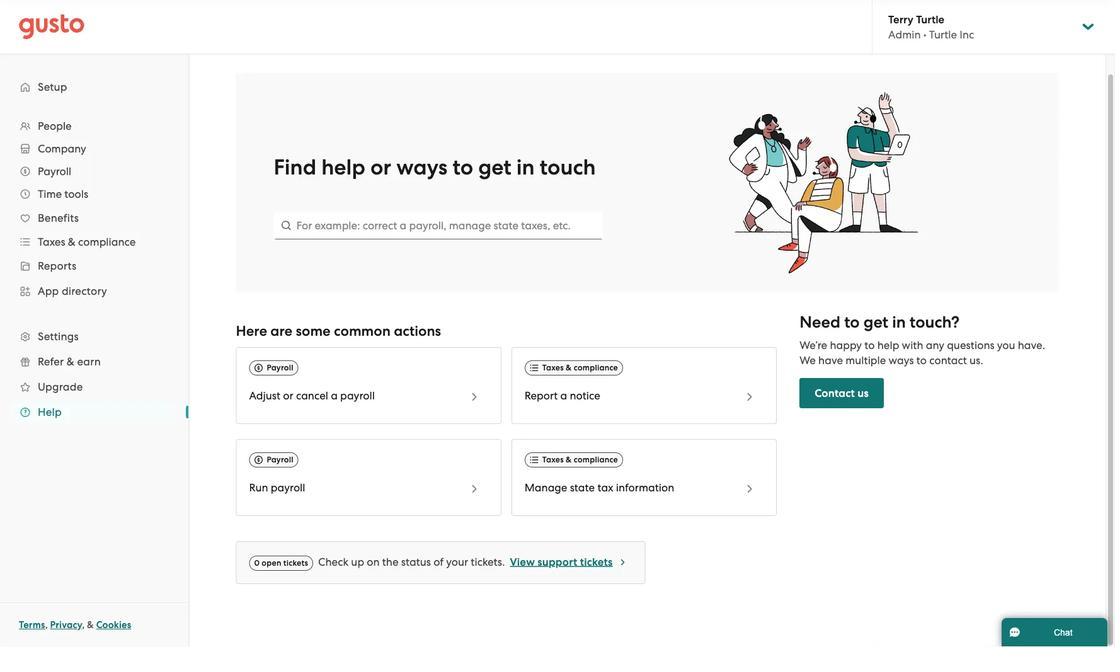 Task type: describe. For each thing, give the bounding box(es) containing it.
privacy link
[[50, 619, 82, 631]]

support
[[538, 556, 578, 568]]

time tools button
[[13, 183, 176, 205]]

compliance for manage
[[574, 455, 618, 465]]

here
[[236, 323, 267, 339]]

payroll button
[[13, 160, 176, 183]]

people
[[38, 120, 72, 132]]

state
[[570, 482, 595, 494]]

terms link
[[19, 619, 45, 631]]

open
[[262, 558, 281, 568]]

terms
[[19, 619, 45, 631]]

have
[[819, 354, 843, 367]]

adjust or cancel a payroll
[[249, 390, 375, 402]]

need
[[800, 313, 841, 332]]

you
[[997, 339, 1016, 352]]

For example: correct a payroll, manage state taxes, etc. field
[[274, 212, 603, 239]]

contact us button
[[800, 378, 884, 408]]

report
[[525, 390, 558, 402]]

run
[[249, 482, 268, 494]]

us
[[858, 387, 869, 400]]

list containing people
[[0, 115, 188, 425]]

taxes for report
[[542, 363, 564, 373]]

app
[[38, 285, 59, 297]]

0 vertical spatial payroll
[[340, 390, 375, 402]]

ways inside we're happy to help with any questions you have. we have multiple ways to contact us.
[[889, 354, 914, 367]]

manage state tax information
[[525, 482, 675, 494]]

view
[[510, 556, 535, 568]]

people button
[[13, 115, 176, 137]]

cookies button
[[96, 618, 131, 633]]

payroll for adjust
[[267, 363, 293, 373]]

2 , from the left
[[82, 619, 85, 631]]

contact
[[815, 387, 855, 400]]

we
[[800, 354, 816, 367]]

app directory
[[38, 285, 107, 297]]

tickets for 0 open tickets
[[283, 558, 308, 568]]

benefits link
[[13, 207, 176, 229]]

view support tickets
[[510, 556, 613, 568]]

questions
[[947, 339, 995, 352]]

refer & earn link
[[13, 350, 176, 373]]

2 a from the left
[[561, 390, 567, 402]]

0 vertical spatial in
[[517, 155, 535, 180]]

us.
[[970, 354, 984, 367]]

need to get in touch?
[[800, 313, 960, 332]]

1 , from the left
[[45, 619, 48, 631]]

settings link
[[13, 325, 176, 348]]

& up 'state' at the right of the page
[[566, 455, 572, 465]]

check
[[318, 556, 349, 568]]

setup
[[38, 81, 67, 93]]

adjust
[[249, 390, 280, 402]]

tools
[[64, 188, 88, 200]]

1 a from the left
[[331, 390, 338, 402]]

status
[[401, 556, 431, 568]]

terry turtle admin • turtle inc
[[889, 13, 974, 41]]

manage
[[525, 482, 567, 494]]

gusto navigation element
[[0, 54, 188, 445]]

1 horizontal spatial in
[[892, 313, 906, 332]]

here are some common actions
[[236, 323, 441, 339]]

tickets for view support tickets
[[580, 556, 613, 568]]

report a notice
[[525, 390, 600, 402]]

0 vertical spatial get
[[478, 155, 511, 180]]

have.
[[1018, 339, 1045, 352]]

refer & earn
[[38, 355, 101, 368]]

payroll inside payroll dropdown button
[[38, 165, 71, 178]]

common
[[334, 323, 391, 339]]

company button
[[13, 137, 176, 160]]

touch
[[540, 155, 596, 180]]

1 horizontal spatial get
[[864, 313, 889, 332]]

tickets.
[[471, 556, 505, 568]]

time
[[38, 188, 62, 200]]

0 open tickets
[[254, 558, 308, 568]]

& left cookies button
[[87, 619, 94, 631]]

upgrade
[[38, 381, 83, 393]]

1 vertical spatial turtle
[[929, 28, 957, 41]]

refer
[[38, 355, 64, 368]]

app directory link
[[13, 280, 176, 302]]

information
[[616, 482, 675, 494]]

cancel
[[296, 390, 328, 402]]

taxes for manage
[[542, 455, 564, 465]]

settings
[[38, 330, 79, 343]]



Task type: vqa. For each thing, say whether or not it's contained in the screenshot.
Benefits link
yes



Task type: locate. For each thing, give the bounding box(es) containing it.
multiple
[[846, 354, 886, 367]]

happy
[[830, 339, 862, 352]]

cookies
[[96, 619, 131, 631]]

ways up for example: correct a payroll, manage state taxes, etc. field
[[397, 155, 448, 180]]

0 horizontal spatial help
[[322, 155, 365, 180]]

list
[[0, 115, 188, 425]]

•
[[924, 28, 927, 41]]

of
[[434, 556, 444, 568]]

payroll
[[38, 165, 71, 178], [267, 363, 293, 373], [267, 455, 293, 465]]

1 vertical spatial taxes & compliance
[[542, 363, 618, 373]]

0 vertical spatial taxes
[[38, 236, 65, 248]]

0 vertical spatial help
[[322, 155, 365, 180]]

notice
[[570, 390, 600, 402]]

tickets right open
[[283, 558, 308, 568]]

taxes inside dropdown button
[[38, 236, 65, 248]]

home image
[[19, 14, 84, 39]]

payroll up adjust
[[267, 363, 293, 373]]

taxes & compliance button
[[13, 231, 176, 253]]

1 horizontal spatial ,
[[82, 619, 85, 631]]

1 vertical spatial in
[[892, 313, 906, 332]]

contact us
[[815, 387, 869, 400]]

earn
[[77, 355, 101, 368]]

1 vertical spatial get
[[864, 313, 889, 332]]

0 horizontal spatial in
[[517, 155, 535, 180]]

0 horizontal spatial or
[[283, 390, 293, 402]]

taxes & compliance down benefits link on the top left
[[38, 236, 136, 248]]

run payroll
[[249, 482, 305, 494]]

upgrade link
[[13, 376, 176, 398]]

on
[[367, 556, 380, 568]]

tickets right support
[[580, 556, 613, 568]]

0 vertical spatial ways
[[397, 155, 448, 180]]

0 horizontal spatial ,
[[45, 619, 48, 631]]

terms , privacy , & cookies
[[19, 619, 131, 631]]

we're
[[800, 339, 828, 352]]

chat button
[[1002, 618, 1108, 647]]

a right cancel
[[331, 390, 338, 402]]

tickets inside view support tickets link
[[580, 556, 613, 568]]

1 horizontal spatial or
[[370, 155, 391, 180]]

payroll for run
[[267, 455, 293, 465]]

1 horizontal spatial payroll
[[340, 390, 375, 402]]

payroll right cancel
[[340, 390, 375, 402]]

a left notice
[[561, 390, 567, 402]]

0 vertical spatial turtle
[[916, 13, 945, 26]]

compliance
[[78, 236, 136, 248], [574, 363, 618, 373], [574, 455, 618, 465]]

find help or ways to get in touch
[[274, 155, 596, 180]]

& up report a notice
[[566, 363, 572, 373]]

1 vertical spatial compliance
[[574, 363, 618, 373]]

actions
[[394, 323, 441, 339]]

ways down with
[[889, 354, 914, 367]]

the
[[382, 556, 399, 568]]

payroll up the "time"
[[38, 165, 71, 178]]

0 horizontal spatial tickets
[[283, 558, 308, 568]]

turtle up the •
[[916, 13, 945, 26]]

, left privacy
[[45, 619, 48, 631]]

help
[[38, 406, 62, 418]]

help left with
[[878, 339, 899, 352]]

compliance for report
[[574, 363, 618, 373]]

taxes & compliance for report
[[542, 363, 618, 373]]

compliance up the "reports" link
[[78, 236, 136, 248]]

taxes up report a notice
[[542, 363, 564, 373]]

any
[[926, 339, 945, 352]]

chat
[[1054, 628, 1073, 637]]

0 horizontal spatial ways
[[397, 155, 448, 180]]

privacy
[[50, 619, 82, 631]]

some
[[296, 323, 331, 339]]

payroll up run payroll
[[267, 455, 293, 465]]

0 vertical spatial or
[[370, 155, 391, 180]]

check up on the status of your tickets.
[[318, 556, 505, 568]]

1 horizontal spatial tickets
[[580, 556, 613, 568]]

, left cookies button
[[82, 619, 85, 631]]

1 horizontal spatial help
[[878, 339, 899, 352]]

are
[[271, 323, 292, 339]]

1 horizontal spatial a
[[561, 390, 567, 402]]

we're happy to help with any questions you have. we have multiple ways to contact us.
[[800, 339, 1045, 367]]

admin
[[889, 28, 921, 41]]

1 vertical spatial payroll
[[267, 363, 293, 373]]

1 vertical spatial help
[[878, 339, 899, 352]]

0 vertical spatial compliance
[[78, 236, 136, 248]]

in up with
[[892, 313, 906, 332]]

inc
[[960, 28, 974, 41]]

in
[[517, 155, 535, 180], [892, 313, 906, 332]]

contact
[[930, 354, 967, 367]]

touch?
[[910, 313, 960, 332]]

reports link
[[13, 255, 176, 277]]

2 vertical spatial taxes & compliance
[[542, 455, 618, 465]]

help right find
[[322, 155, 365, 180]]

compliance up manage state tax information
[[574, 455, 618, 465]]

help inside we're happy to help with any questions you have. we have multiple ways to contact us.
[[878, 339, 899, 352]]

taxes & compliance up notice
[[542, 363, 618, 373]]

your
[[446, 556, 468, 568]]

0 horizontal spatial a
[[331, 390, 338, 402]]

0 vertical spatial taxes & compliance
[[38, 236, 136, 248]]

to
[[453, 155, 473, 180], [844, 313, 860, 332], [865, 339, 875, 352], [917, 354, 927, 367]]

benefits
[[38, 212, 79, 224]]

0 horizontal spatial payroll
[[271, 482, 305, 494]]

2 vertical spatial compliance
[[574, 455, 618, 465]]

1 vertical spatial ways
[[889, 354, 914, 367]]

taxes up reports
[[38, 236, 65, 248]]

up
[[351, 556, 364, 568]]

0 vertical spatial payroll
[[38, 165, 71, 178]]

payroll
[[340, 390, 375, 402], [271, 482, 305, 494]]

terry
[[889, 13, 914, 26]]

setup link
[[13, 76, 176, 98]]

taxes up the manage
[[542, 455, 564, 465]]

2 vertical spatial taxes
[[542, 455, 564, 465]]

& left earn
[[67, 355, 74, 368]]

payroll right run
[[271, 482, 305, 494]]

help
[[322, 155, 365, 180], [878, 339, 899, 352]]

0
[[254, 558, 260, 568]]

tickets
[[580, 556, 613, 568], [283, 558, 308, 568]]

1 vertical spatial or
[[283, 390, 293, 402]]

1 vertical spatial taxes
[[542, 363, 564, 373]]

find
[[274, 155, 316, 180]]

in left touch
[[517, 155, 535, 180]]

2 vertical spatial payroll
[[267, 455, 293, 465]]

time tools
[[38, 188, 88, 200]]

reports
[[38, 260, 77, 272]]

1 horizontal spatial ways
[[889, 354, 914, 367]]

& down benefits
[[68, 236, 76, 248]]

& inside dropdown button
[[68, 236, 76, 248]]

taxes & compliance up 'state' at the right of the page
[[542, 455, 618, 465]]

help link
[[13, 401, 176, 423]]

1 vertical spatial payroll
[[271, 482, 305, 494]]

0 horizontal spatial get
[[478, 155, 511, 180]]

tax
[[598, 482, 614, 494]]

directory
[[62, 285, 107, 297]]

compliance inside dropdown button
[[78, 236, 136, 248]]

turtle right the •
[[929, 28, 957, 41]]

taxes & compliance inside dropdown button
[[38, 236, 136, 248]]

taxes & compliance for manage
[[542, 455, 618, 465]]

compliance up notice
[[574, 363, 618, 373]]

company
[[38, 142, 86, 155]]

taxes
[[38, 236, 65, 248], [542, 363, 564, 373], [542, 455, 564, 465]]

with
[[902, 339, 923, 352]]

view support tickets link
[[510, 555, 628, 571]]



